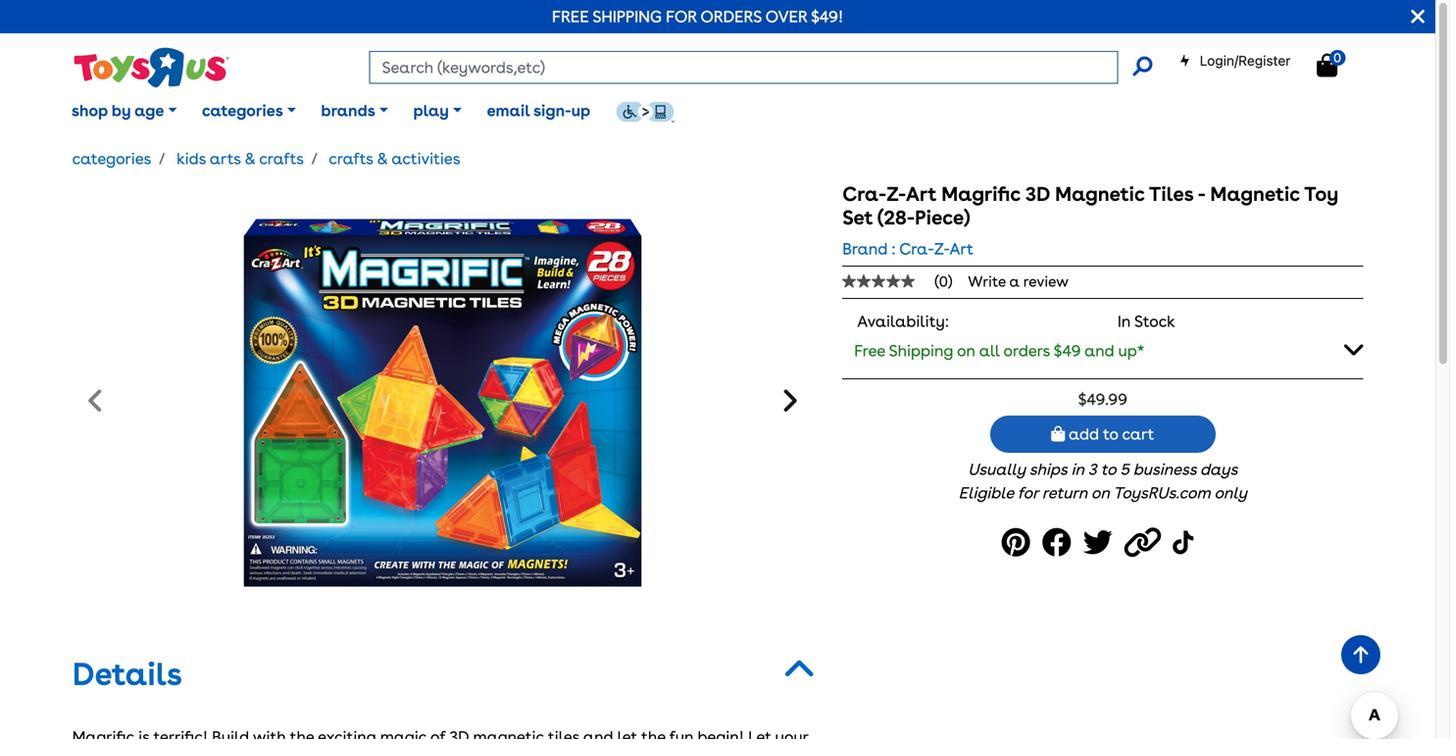 Task type: describe. For each thing, give the bounding box(es) containing it.
and
[[1085, 341, 1115, 360]]

to inside add to cart "button"
[[1103, 425, 1119, 444]]

:
[[892, 239, 896, 258]]

review
[[1024, 273, 1069, 290]]

brand
[[843, 239, 888, 258]]

crafts & activities
[[329, 149, 460, 168]]

tiles
[[1149, 182, 1194, 206]]

on inside dropdown button
[[957, 341, 976, 360]]

orders
[[701, 7, 762, 26]]

write a review
[[968, 273, 1069, 290]]

1 vertical spatial z-
[[934, 239, 950, 258]]

free
[[854, 341, 885, 360]]

age
[[134, 101, 164, 120]]

(0)
[[935, 273, 952, 290]]

usually
[[968, 460, 1026, 479]]

in
[[1071, 460, 1084, 479]]

add
[[1069, 425, 1099, 444]]

activities
[[392, 149, 460, 168]]

kids arts & crafts
[[177, 149, 304, 168]]

a
[[1009, 273, 1020, 290]]

up*
[[1118, 341, 1145, 360]]

play button
[[401, 86, 474, 135]]

toys r us image
[[72, 45, 229, 90]]

only
[[1214, 484, 1247, 503]]

in stock
[[1118, 312, 1175, 331]]

1 & from the left
[[245, 149, 255, 168]]

usually ships in 3 to 5 business days eligible for return on toysrus.com only
[[959, 460, 1247, 503]]

email sign-up
[[487, 101, 590, 120]]

kids
[[177, 149, 206, 168]]

for
[[666, 7, 697, 26]]

create a pinterest pin for cra-z-art magrific 3d magnetic tiles - magnetic toy set (28-piece) image
[[1002, 521, 1036, 565]]

email
[[487, 101, 530, 120]]

toysrus.com
[[1113, 484, 1211, 503]]

Enter Keyword or Item No. search field
[[369, 51, 1118, 84]]

brands
[[321, 101, 375, 120]]

login/register
[[1200, 52, 1291, 69]]

shopping bag image
[[1317, 53, 1338, 77]]

availability:
[[857, 312, 949, 331]]

2 crafts from the left
[[329, 149, 373, 168]]

write
[[968, 273, 1006, 290]]

up
[[571, 101, 590, 120]]

copy a link to cra-z-art magrific 3d magnetic tiles - magnetic toy set (28-piece) image
[[1124, 521, 1167, 565]]

kids arts & crafts link
[[177, 149, 304, 168]]

crafts & activities link
[[329, 149, 460, 168]]

to inside usually ships in 3 to 5 business days eligible for return on toysrus.com only
[[1101, 460, 1116, 479]]

set
[[843, 206, 873, 229]]

magrific
[[942, 182, 1021, 206]]

shipping
[[889, 341, 953, 360]]

shop by age button
[[59, 86, 189, 135]]

login/register button
[[1179, 51, 1291, 71]]

shopping bag image
[[1051, 426, 1065, 442]]

-
[[1198, 182, 1205, 206]]

details
[[72, 656, 182, 693]]

over
[[766, 7, 807, 26]]

0
[[1334, 50, 1342, 65]]

for
[[1018, 484, 1038, 503]]

shop by age
[[71, 101, 164, 120]]

stock
[[1135, 312, 1175, 331]]

sign-
[[533, 101, 571, 120]]

shop
[[71, 101, 108, 120]]

eligible
[[959, 484, 1014, 503]]

free
[[552, 7, 589, 26]]



Task type: vqa. For each thing, say whether or not it's contained in the screenshot.
Free Shipping on all orders $49 and up*
yes



Task type: locate. For each thing, give the bounding box(es) containing it.
brands button
[[309, 86, 401, 135]]

z-
[[887, 182, 906, 206], [934, 239, 950, 258]]

free shipping for orders over $49! link
[[552, 7, 843, 26]]

(28-
[[878, 206, 915, 229]]

menu bar
[[59, 76, 1436, 145]]

1 horizontal spatial crafts
[[329, 149, 373, 168]]

(0) button
[[843, 273, 968, 290]]

3d
[[1026, 182, 1050, 206]]

1 horizontal spatial cra-
[[899, 239, 934, 258]]

art
[[906, 182, 937, 206], [950, 239, 974, 258]]

to right 3
[[1101, 460, 1116, 479]]

1 crafts from the left
[[259, 149, 304, 168]]

0 vertical spatial to
[[1103, 425, 1119, 444]]

on left all
[[957, 341, 976, 360]]

free shipping on all orders $49 and up* button
[[843, 329, 1363, 371]]

to right add
[[1103, 425, 1119, 444]]

0 horizontal spatial z-
[[887, 182, 906, 206]]

menu bar containing shop by age
[[59, 76, 1436, 145]]

&
[[245, 149, 255, 168], [377, 149, 388, 168]]

art down piece)
[[950, 239, 974, 258]]

days
[[1200, 460, 1238, 479]]

0 horizontal spatial magnetic
[[1055, 182, 1145, 206]]

2 & from the left
[[377, 149, 388, 168]]

orders
[[1004, 341, 1050, 360]]

free shipping for orders over $49!
[[552, 7, 843, 26]]

$49.99
[[1078, 390, 1128, 409]]

crafts down brands dropdown button
[[329, 149, 373, 168]]

return
[[1042, 484, 1088, 503]]

0 vertical spatial cra-
[[843, 182, 887, 206]]

1 vertical spatial art
[[950, 239, 974, 258]]

tiktok image
[[1173, 521, 1198, 565]]

1 horizontal spatial z-
[[934, 239, 950, 258]]

cra-z-art magrific 3d magnetic tiles - magnetic toy set (28-piece) image number null image
[[222, 182, 663, 624]]

email sign-up link
[[474, 86, 603, 135]]

1 vertical spatial categories
[[72, 149, 151, 168]]

0 vertical spatial z-
[[887, 182, 906, 206]]

toy
[[1304, 182, 1339, 206]]

1 magnetic from the left
[[1055, 182, 1145, 206]]

cra-
[[843, 182, 887, 206], [899, 239, 934, 258]]

on
[[957, 341, 976, 360], [1091, 484, 1110, 503]]

0 link
[[1317, 50, 1358, 78]]

$49!
[[811, 7, 843, 26]]

1 horizontal spatial categories
[[202, 101, 283, 120]]

categories button
[[189, 86, 309, 135]]

2 magnetic from the left
[[1210, 182, 1300, 206]]

piece)
[[915, 206, 970, 229]]

& right arts
[[245, 149, 255, 168]]

magnetic right -
[[1210, 182, 1300, 206]]

0 horizontal spatial art
[[906, 182, 937, 206]]

close button image
[[1411, 6, 1425, 27]]

art up brand : cra-z-art link
[[906, 182, 937, 206]]

categories for categories link at the left of the page
[[72, 149, 151, 168]]

add to cart button
[[990, 416, 1216, 453]]

1 horizontal spatial art
[[950, 239, 974, 258]]

None search field
[[369, 51, 1153, 84]]

brand : cra-z-art link
[[843, 237, 974, 261]]

0 horizontal spatial categories
[[72, 149, 151, 168]]

z- down piece)
[[934, 239, 950, 258]]

& left activities
[[377, 149, 388, 168]]

categories inside dropdown button
[[202, 101, 283, 120]]

to
[[1103, 425, 1119, 444], [1101, 460, 1116, 479]]

categories up the kids arts & crafts link
[[202, 101, 283, 120]]

0 vertical spatial categories
[[202, 101, 283, 120]]

0 vertical spatial on
[[957, 341, 976, 360]]

z- right set
[[887, 182, 906, 206]]

crafts right arts
[[259, 149, 304, 168]]

1 horizontal spatial magnetic
[[1210, 182, 1300, 206]]

1 vertical spatial cra-
[[899, 239, 934, 258]]

0 vertical spatial art
[[906, 182, 937, 206]]

on down 3
[[1091, 484, 1110, 503]]

categories link
[[72, 149, 151, 168]]

categories down shop by age
[[72, 149, 151, 168]]

arts
[[210, 149, 241, 168]]

in
[[1118, 312, 1131, 331]]

categories
[[202, 101, 283, 120], [72, 149, 151, 168]]

categories for categories dropdown button
[[202, 101, 283, 120]]

cart
[[1122, 425, 1155, 444]]

0 horizontal spatial on
[[957, 341, 976, 360]]

this icon serves as a link to download the essential accessibility assistive technology app for individuals with physical disabilities. it is featured as part of our commitment to diversity and inclusion. image
[[616, 101, 674, 123]]

share a link to cra-z-art magrific 3d magnetic tiles - magnetic toy set (28-piece) on twitter image
[[1083, 521, 1119, 565]]

3
[[1088, 460, 1097, 479]]

0 horizontal spatial &
[[245, 149, 255, 168]]

by
[[112, 101, 131, 120]]

on inside usually ships in 3 to 5 business days eligible for return on toysrus.com only
[[1091, 484, 1110, 503]]

magnetic
[[1055, 182, 1145, 206], [1210, 182, 1300, 206]]

1 horizontal spatial &
[[377, 149, 388, 168]]

all
[[979, 341, 1000, 360]]

cra- right :
[[899, 239, 934, 258]]

crafts
[[259, 149, 304, 168], [329, 149, 373, 168]]

shipping
[[593, 7, 662, 26]]

1 vertical spatial to
[[1101, 460, 1116, 479]]

details link
[[72, 656, 182, 693]]

ships
[[1029, 460, 1067, 479]]

add to cart
[[1065, 425, 1155, 444]]

magnetic right 3d at the right
[[1055, 182, 1145, 206]]

write a review button
[[968, 273, 1069, 290]]

free shipping on all orders $49 and up*
[[854, 341, 1145, 360]]

play
[[413, 101, 449, 120]]

1 vertical spatial on
[[1091, 484, 1110, 503]]

$49
[[1054, 341, 1081, 360]]

0 horizontal spatial crafts
[[259, 149, 304, 168]]

1 horizontal spatial on
[[1091, 484, 1110, 503]]

0 horizontal spatial cra-
[[843, 182, 887, 206]]

cra- up brand
[[843, 182, 887, 206]]

cra-z-art magrific 3d magnetic tiles - magnetic toy set (28-piece) brand : cra-z-art
[[843, 182, 1339, 258]]

share cra-z-art magrific 3d magnetic tiles - magnetic toy set (28-piece) on facebook image
[[1042, 521, 1077, 565]]

5
[[1120, 460, 1129, 479]]

business
[[1133, 460, 1197, 479]]



